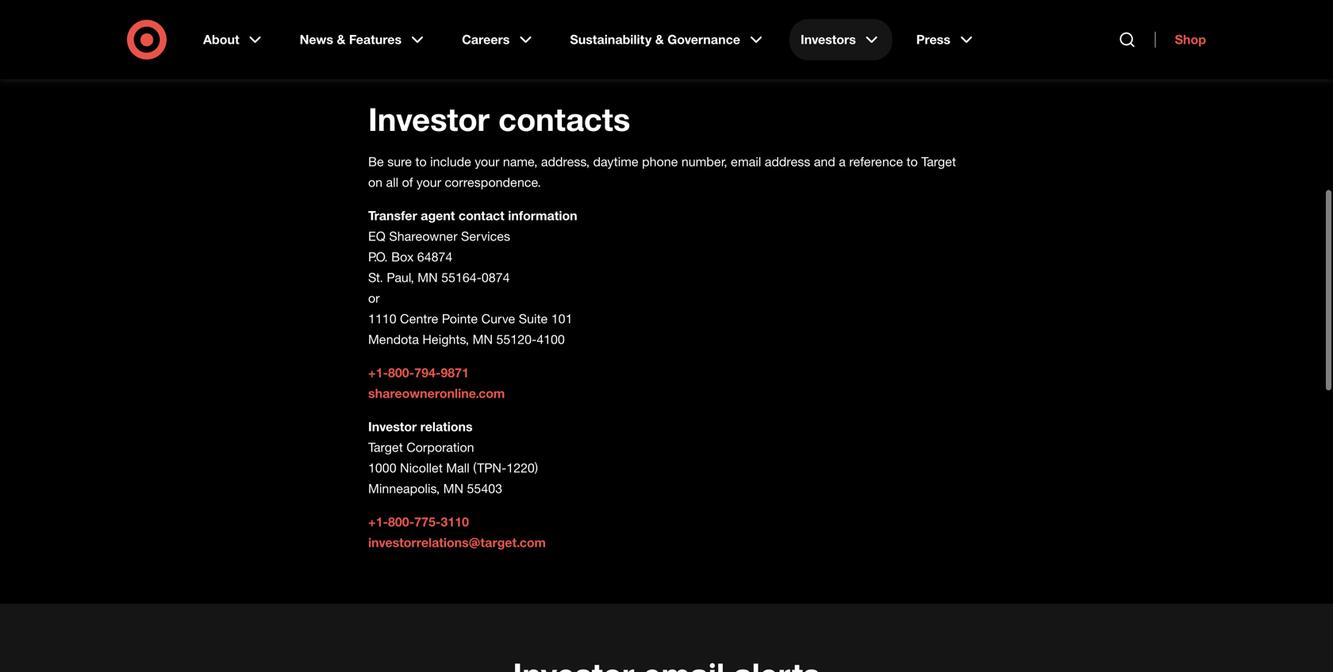Task type: vqa. For each thing, say whether or not it's contained in the screenshot.
"benefit"
no



Task type: locate. For each thing, give the bounding box(es) containing it.
news & features link
[[289, 19, 438, 60]]

investor
[[368, 100, 490, 138], [368, 419, 417, 435]]

1220)
[[507, 460, 538, 476]]

shareowneronline.com link
[[368, 386, 505, 401]]

information
[[508, 208, 577, 223]]

&
[[337, 32, 346, 47], [655, 32, 664, 47]]

1 800- from the top
[[388, 365, 414, 381]]

0 vertical spatial your
[[475, 154, 500, 169]]

+1- inside +1-800-775-3110 investorrelations@target.com
[[368, 514, 388, 530]]

to right reference at the right top
[[907, 154, 918, 169]]

agent
[[421, 208, 455, 223]]

1 horizontal spatial &
[[655, 32, 664, 47]]

800- down mendota
[[388, 365, 414, 381]]

to
[[415, 154, 427, 169], [907, 154, 918, 169]]

794-
[[414, 365, 441, 381]]

target up 1000 in the bottom left of the page
[[368, 440, 403, 455]]

4100
[[537, 332, 565, 347]]

investorrelations@target.com link
[[368, 535, 546, 550]]

number,
[[682, 154, 727, 169]]

0 vertical spatial investor
[[368, 100, 490, 138]]

investors link
[[790, 19, 893, 60]]

& right news
[[337, 32, 346, 47]]

+1- inside +1-800-794-9871 shareowneronline.com
[[368, 365, 388, 381]]

1 vertical spatial your
[[417, 175, 441, 190]]

1 to from the left
[[415, 154, 427, 169]]

mn inside investor relations target corporation 1000 nicollet mall (tpn-1220) minneapolis, mn 55403
[[443, 481, 464, 496]]

1110
[[368, 311, 397, 327]]

2 +1- from the top
[[368, 514, 388, 530]]

investors
[[801, 32, 856, 47]]

1 investor from the top
[[368, 100, 490, 138]]

st.
[[368, 270, 383, 285]]

1 horizontal spatial to
[[907, 154, 918, 169]]

2 vertical spatial mn
[[443, 481, 464, 496]]

55403
[[467, 481, 502, 496]]

0 horizontal spatial &
[[337, 32, 346, 47]]

& for governance
[[655, 32, 664, 47]]

investor up include
[[368, 100, 490, 138]]

0 vertical spatial 800-
[[388, 365, 414, 381]]

services
[[461, 229, 510, 244]]

investor inside investor relations target corporation 1000 nicollet mall (tpn-1220) minneapolis, mn 55403
[[368, 419, 417, 435]]

2 investor from the top
[[368, 419, 417, 435]]

corporation
[[407, 440, 474, 455]]

investor up 1000 in the bottom left of the page
[[368, 419, 417, 435]]

paul,
[[387, 270, 414, 285]]

to right sure
[[415, 154, 427, 169]]

2 800- from the top
[[388, 514, 414, 530]]

775-
[[414, 514, 441, 530]]

800-
[[388, 365, 414, 381], [388, 514, 414, 530]]

1 vertical spatial +1-
[[368, 514, 388, 530]]

+1- down mendota
[[368, 365, 388, 381]]

800- down 'minneapolis,'
[[388, 514, 414, 530]]

0 horizontal spatial target
[[368, 440, 403, 455]]

1 +1- from the top
[[368, 365, 388, 381]]

your
[[475, 154, 500, 169], [417, 175, 441, 190]]

1 horizontal spatial your
[[475, 154, 500, 169]]

centre
[[400, 311, 438, 327]]

& for features
[[337, 32, 346, 47]]

1 horizontal spatial target
[[922, 154, 956, 169]]

curve
[[481, 311, 515, 327]]

0874
[[482, 270, 510, 285]]

+1-800-775-3110 investorrelations@target.com
[[368, 514, 546, 550]]

1 horizontal spatial mn
[[443, 481, 464, 496]]

features
[[349, 32, 402, 47]]

heights,
[[423, 332, 469, 347]]

mn down mall
[[443, 481, 464, 496]]

transfer agent contact information eq shareowner services p.o. box 64874 st. paul, mn 55164-0874 or 1110 centre pointe curve suite 101 mendota heights, mn 55120-4100
[[368, 208, 577, 347]]

suite
[[519, 311, 548, 327]]

mn down the curve
[[473, 332, 493, 347]]

800- inside +1-800-794-9871 shareowneronline.com
[[388, 365, 414, 381]]

press
[[916, 32, 951, 47]]

target right reference at the right top
[[922, 154, 956, 169]]

+1-800-794-9871 link
[[368, 365, 469, 381]]

2 horizontal spatial mn
[[473, 332, 493, 347]]

investorrelations@target.com
[[368, 535, 546, 550]]

0 horizontal spatial to
[[415, 154, 427, 169]]

1 & from the left
[[337, 32, 346, 47]]

correspondence.
[[445, 175, 541, 190]]

target
[[922, 154, 956, 169], [368, 440, 403, 455]]

1 vertical spatial 800-
[[388, 514, 414, 530]]

0 vertical spatial target
[[922, 154, 956, 169]]

+1- down 'minneapolis,'
[[368, 514, 388, 530]]

all
[[386, 175, 399, 190]]

+1-800-794-9871 shareowneronline.com
[[368, 365, 505, 401]]

+1- for +1-800-775-3110
[[368, 514, 388, 530]]

sustainability & governance link
[[559, 19, 777, 60]]

email
[[731, 154, 761, 169]]

& left governance on the top right of the page
[[655, 32, 664, 47]]

on
[[368, 175, 383, 190]]

1 vertical spatial investor
[[368, 419, 417, 435]]

mn
[[418, 270, 438, 285], [473, 332, 493, 347], [443, 481, 464, 496]]

your right of
[[417, 175, 441, 190]]

800- inside +1-800-775-3110 investorrelations@target.com
[[388, 514, 414, 530]]

800- for 794-
[[388, 365, 414, 381]]

1 vertical spatial target
[[368, 440, 403, 455]]

+1-
[[368, 365, 388, 381], [368, 514, 388, 530]]

mn down 64874
[[418, 270, 438, 285]]

0 vertical spatial +1-
[[368, 365, 388, 381]]

mall
[[446, 460, 470, 476]]

0 horizontal spatial mn
[[418, 270, 438, 285]]

your up correspondence.
[[475, 154, 500, 169]]

+1-800-775-3110 link
[[368, 514, 469, 530]]

2 & from the left
[[655, 32, 664, 47]]



Task type: describe. For each thing, give the bounding box(es) containing it.
9871
[[441, 365, 469, 381]]

mendota
[[368, 332, 419, 347]]

55120-
[[496, 332, 537, 347]]

or
[[368, 290, 380, 306]]

contact
[[459, 208, 505, 223]]

transfer
[[368, 208, 417, 223]]

target inside investor relations target corporation 1000 nicollet mall (tpn-1220) minneapolis, mn 55403
[[368, 440, 403, 455]]

target inside the be sure to include your name, address, daytime phone number, email address and a reference to target on all of your correspondence.
[[922, 154, 956, 169]]

0 vertical spatial mn
[[418, 270, 438, 285]]

investor contacts
[[368, 100, 630, 138]]

shareowneronline.com
[[368, 386, 505, 401]]

of
[[402, 175, 413, 190]]

reference
[[849, 154, 903, 169]]

investor for investor contacts
[[368, 100, 490, 138]]

governance
[[668, 32, 740, 47]]

2 to from the left
[[907, 154, 918, 169]]

p.o.
[[368, 249, 388, 265]]

0 horizontal spatial your
[[417, 175, 441, 190]]

800- for 775-
[[388, 514, 414, 530]]

64874
[[417, 249, 453, 265]]

about link
[[192, 19, 276, 60]]

101
[[551, 311, 573, 327]]

phone
[[642, 154, 678, 169]]

investor for investor relations target corporation 1000 nicollet mall (tpn-1220) minneapolis, mn 55403
[[368, 419, 417, 435]]

shop
[[1175, 32, 1206, 47]]

sustainability
[[570, 32, 652, 47]]

careers link
[[451, 19, 546, 60]]

include
[[430, 154, 471, 169]]

news & features
[[300, 32, 402, 47]]

and
[[814, 154, 835, 169]]

press link
[[905, 19, 987, 60]]

box
[[391, 249, 414, 265]]

investor relations target corporation 1000 nicollet mall (tpn-1220) minneapolis, mn 55403
[[368, 419, 538, 496]]

name,
[[503, 154, 538, 169]]

+1- for +1-800-794-9871
[[368, 365, 388, 381]]

careers
[[462, 32, 510, 47]]

shareowner
[[389, 229, 458, 244]]

sure
[[387, 154, 412, 169]]

address
[[765, 154, 811, 169]]

minneapolis,
[[368, 481, 440, 496]]

a
[[839, 154, 846, 169]]

sustainability & governance
[[570, 32, 740, 47]]

about
[[203, 32, 239, 47]]

shop link
[[1155, 32, 1206, 48]]

1000
[[368, 460, 397, 476]]

be sure to include your name, address, daytime phone number, email address and a reference to target on all of your correspondence.
[[368, 154, 956, 190]]

address,
[[541, 154, 590, 169]]

(tpn-
[[473, 460, 507, 476]]

pointe
[[442, 311, 478, 327]]

eq
[[368, 229, 386, 244]]

news
[[300, 32, 333, 47]]

contacts
[[498, 100, 630, 138]]

relations
[[420, 419, 473, 435]]

55164-
[[441, 270, 482, 285]]

daytime
[[593, 154, 639, 169]]

nicollet
[[400, 460, 443, 476]]

be
[[368, 154, 384, 169]]

3110
[[441, 514, 469, 530]]

1 vertical spatial mn
[[473, 332, 493, 347]]



